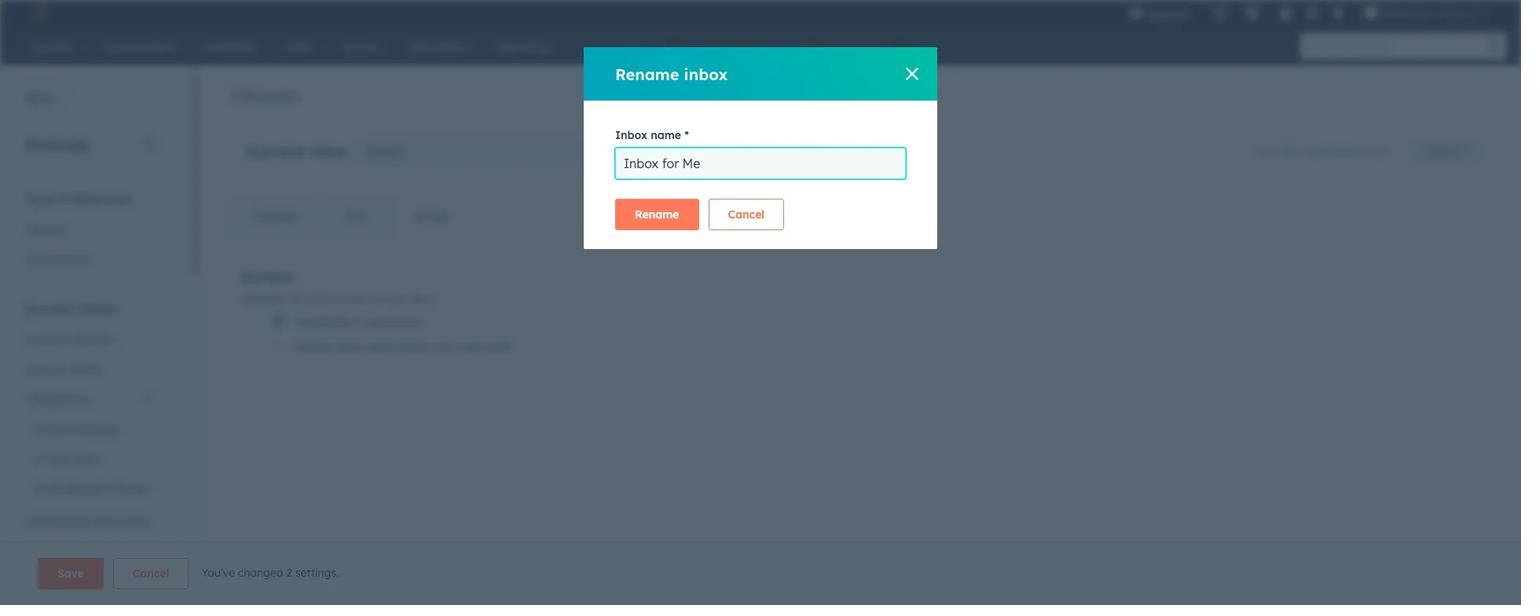 Task type: vqa. For each thing, say whether or not it's contained in the screenshot.
1 record
no



Task type: locate. For each thing, give the bounding box(es) containing it.
cancel
[[728, 208, 765, 222], [133, 567, 169, 581]]

menu
[[1119, 0, 1503, 25]]

save
[[57, 567, 84, 581]]

cancel button for save
[[113, 558, 189, 590]]

preferences
[[58, 191, 132, 207]]

menu containing apoptosis studios 2
[[1119, 0, 1503, 25]]

provider
[[108, 482, 151, 496]]

setup
[[80, 301, 116, 317]]

1 horizontal spatial 2
[[1472, 6, 1478, 19]]

calling icon image
[[1213, 6, 1227, 20]]

inbox for inbox
[[368, 144, 402, 160]]

consent
[[77, 575, 120, 589]]

inbox left name
[[615, 128, 648, 142]]

0 horizontal spatial who
[[287, 292, 308, 306]]

1 vertical spatial 2
[[286, 566, 292, 580]]

0 horizontal spatial &
[[57, 362, 65, 377]]

inbox for inbox name
[[615, 128, 648, 142]]

access link
[[391, 197, 472, 235]]

apps up service
[[74, 452, 101, 466]]

1 horizontal spatial to
[[371, 292, 382, 306]]

tab list
[[229, 197, 473, 236]]

inbox
[[615, 128, 648, 142], [368, 144, 402, 160]]

to inside the access manage who has access to this inbox.
[[371, 292, 382, 306]]

0 vertical spatial account
[[25, 301, 76, 317]]

general
[[25, 222, 65, 237]]

rename inside button
[[635, 208, 680, 222]]

0 vertical spatial inbox
[[615, 128, 648, 142]]

tab list containing channels
[[229, 197, 473, 236]]

access
[[333, 292, 368, 306]]

2 left settings.
[[286, 566, 292, 580]]

access manage who has access to this inbox.
[[241, 266, 438, 306]]

1 horizontal spatial inbox
[[615, 128, 648, 142]]

2 account from the top
[[25, 332, 67, 347]]

cancel button for rename
[[709, 199, 785, 230]]

actions
[[1425, 145, 1457, 157]]

& for users
[[57, 362, 65, 377]]

0 horizontal spatial inbox
[[368, 144, 402, 160]]

select
[[296, 339, 331, 355]]

apoptosis studios 2 button
[[1355, 0, 1501, 25]]

1 horizontal spatial &
[[66, 575, 74, 589]]

marketplaces image
[[1246, 7, 1260, 21]]

access inside the access manage who has access to this inbox.
[[241, 266, 294, 286]]

0 vertical spatial this
[[1352, 145, 1368, 157]]

view:
[[309, 141, 349, 161]]

notifications
[[25, 252, 92, 266]]

1 horizontal spatial cancel button
[[709, 199, 785, 230]]

integrations
[[25, 392, 89, 406]]

your
[[25, 191, 54, 207]]

settings link
[[1303, 4, 1322, 21]]

cancel for save
[[133, 567, 169, 581]]

1 vertical spatial who
[[436, 339, 461, 355]]

& inside privacy & consent link
[[66, 575, 74, 589]]

slas link
[[321, 197, 391, 235]]

your preferences
[[25, 191, 132, 207]]

users
[[335, 339, 366, 355]]

0 horizontal spatial cancel button
[[113, 558, 189, 590]]

account defaults
[[25, 332, 114, 347]]

apps for private apps
[[74, 452, 101, 466]]

1 vertical spatial access
[[241, 266, 294, 286]]

cancel button down downloads
[[113, 558, 189, 590]]

connected apps
[[35, 422, 120, 436]]

inbox.
[[407, 292, 438, 306]]

access inside tab list
[[414, 209, 450, 223]]

menu item
[[1202, 0, 1205, 25]]

connected
[[35, 422, 90, 436]]

1 vertical spatial account
[[25, 332, 67, 347]]

0 vertical spatial &
[[57, 362, 65, 377]]

tara schultz image
[[1365, 6, 1379, 20]]

view.
[[1371, 145, 1392, 157]]

inbox right view:
[[368, 144, 402, 160]]

2 for studios
[[1472, 6, 1478, 19]]

cancel right consent
[[133, 567, 169, 581]]

downloads
[[93, 515, 150, 529]]

cancel down inbox name "text box"
[[728, 208, 765, 222]]

only
[[1283, 145, 1302, 157]]

2 inside apoptosis studios 2 popup button
[[1472, 6, 1478, 19]]

1 horizontal spatial this
[[1352, 145, 1368, 157]]

this up the everyone
[[385, 292, 404, 306]]

select users and teams who can edit
[[296, 339, 513, 355]]

to right access
[[371, 292, 382, 306]]

& right privacy at the bottom of page
[[66, 575, 74, 589]]

& right users
[[57, 362, 65, 377]]

1 vertical spatial rename
[[635, 208, 680, 222]]

access up the manage
[[241, 266, 294, 286]]

cancel button down inbox name "text box"
[[709, 199, 785, 230]]

0 vertical spatial apps
[[93, 422, 120, 436]]

this left view.
[[1352, 145, 1368, 157]]

cancel for rename
[[728, 208, 765, 222]]

1 vertical spatial &
[[66, 575, 74, 589]]

and
[[370, 339, 392, 355]]

to
[[371, 292, 382, 306], [353, 314, 365, 329]]

help button
[[1273, 0, 1300, 25]]

tracking
[[25, 545, 69, 559]]

hubspot image
[[28, 3, 47, 22]]

apps up private apps "link"
[[93, 422, 120, 436]]

notifications link
[[16, 244, 164, 274]]

1 vertical spatial cancel
[[133, 567, 169, 581]]

cancel button
[[709, 199, 785, 230], [113, 558, 189, 590]]

save button
[[38, 558, 104, 590]]

0 vertical spatial rename
[[615, 64, 680, 84]]

access right slas at the top left
[[414, 209, 450, 223]]

close image
[[906, 68, 919, 80]]

you've changed 2 settings.
[[202, 566, 339, 580]]

account
[[25, 301, 76, 317], [25, 332, 67, 347]]

2 right studios
[[1472, 6, 1478, 19]]

1 vertical spatial this
[[385, 292, 404, 306]]

& inside users & teams link
[[57, 362, 65, 377]]

to down access
[[353, 314, 365, 329]]

0 vertical spatial who
[[287, 292, 308, 306]]

0 vertical spatial cancel
[[728, 208, 765, 222]]

upgrade image
[[1130, 7, 1144, 21]]

settings image
[[1306, 7, 1320, 21]]

0 vertical spatial access
[[414, 209, 450, 223]]

apps inside "link"
[[74, 452, 101, 466]]

cancel inside the page section element
[[133, 567, 169, 581]]

0 vertical spatial 2
[[1472, 6, 1478, 19]]

marketplaces button
[[1237, 0, 1270, 25]]

notifications image
[[1332, 7, 1346, 21]]

2 inside the page section element
[[286, 566, 292, 580]]

users & teams link
[[16, 355, 164, 384]]

2
[[1472, 6, 1478, 19], [286, 566, 292, 580]]

tracking code link
[[16, 537, 164, 567]]

back
[[26, 91, 53, 105]]

1 account from the top
[[25, 301, 76, 317]]

1 vertical spatial inbox
[[368, 144, 402, 160]]

available
[[296, 314, 349, 329]]

email service provider
[[35, 482, 151, 496]]

0 horizontal spatial this
[[385, 292, 404, 306]]

0 vertical spatial to
[[371, 292, 382, 306]]

rename button
[[615, 199, 699, 230]]

1 vertical spatial to
[[353, 314, 365, 329]]

1 vertical spatial cancel button
[[113, 558, 189, 590]]

0 horizontal spatial access
[[241, 266, 294, 286]]

modifying
[[1304, 145, 1349, 157]]

1 horizontal spatial cancel
[[728, 208, 765, 222]]

who left can
[[436, 339, 461, 355]]

apps
[[93, 422, 120, 436], [74, 452, 101, 466]]

who
[[287, 292, 308, 306], [436, 339, 461, 355]]

privacy
[[25, 575, 63, 589]]

rename for rename
[[635, 208, 680, 222]]

0 horizontal spatial 2
[[286, 566, 292, 580]]

0 horizontal spatial cancel
[[133, 567, 169, 581]]

1 horizontal spatial access
[[414, 209, 450, 223]]

0 vertical spatial cancel button
[[709, 199, 785, 230]]

channels
[[252, 209, 299, 223]]

&
[[57, 362, 65, 377], [66, 575, 74, 589]]

you're only modifying this view.
[[1254, 145, 1392, 157]]

rename
[[615, 64, 680, 84], [635, 208, 680, 222]]

account up account defaults
[[25, 301, 76, 317]]

inbox inside popup button
[[368, 144, 402, 160]]

account for account defaults
[[25, 332, 67, 347]]

account up users
[[25, 332, 67, 347]]

who left has
[[287, 292, 308, 306]]

1 vertical spatial apps
[[74, 452, 101, 466]]



Task type: describe. For each thing, give the bounding box(es) containing it.
integrations button
[[16, 384, 164, 414]]

manage
[[241, 292, 284, 306]]

code
[[72, 545, 99, 559]]

marketplace downloads
[[25, 515, 150, 529]]

changed
[[238, 566, 283, 580]]

0 horizontal spatial to
[[353, 314, 365, 329]]

2 for changed
[[286, 566, 292, 580]]

email
[[35, 482, 63, 496]]

service
[[66, 482, 105, 496]]

inbox name
[[615, 128, 682, 142]]

you're
[[1254, 145, 1281, 157]]

email service provider link
[[16, 474, 164, 504]]

apoptosis studios 2
[[1382, 6, 1478, 19]]

general link
[[16, 215, 164, 244]]

notifications button
[[1326, 0, 1352, 25]]

rename for rename inbox
[[615, 64, 680, 84]]

has
[[312, 292, 330, 306]]

1 horizontal spatial who
[[436, 339, 461, 355]]

tracking code
[[25, 545, 99, 559]]

this inside the access manage who has access to this inbox.
[[385, 292, 404, 306]]

actions button
[[1411, 139, 1480, 164]]

users & teams
[[25, 362, 101, 377]]

inbox button
[[359, 136, 599, 167]]

everyone
[[368, 314, 422, 329]]

access for access
[[414, 209, 450, 223]]

marketplace
[[25, 515, 89, 529]]

name
[[651, 128, 682, 142]]

who inside the access manage who has access to this inbox.
[[287, 292, 308, 306]]

teams
[[396, 339, 433, 355]]

page section element
[[0, 558, 1522, 590]]

apoptosis
[[1382, 6, 1430, 19]]

edit
[[490, 339, 513, 355]]

defaults
[[70, 332, 114, 347]]

you've
[[202, 566, 235, 580]]

private apps
[[35, 452, 101, 466]]

can
[[465, 339, 486, 355]]

search button
[[1481, 33, 1508, 60]]

Inbox name text field
[[615, 148, 906, 179]]

back link
[[0, 83, 64, 115]]

account for account setup
[[25, 301, 76, 317]]

calling icon button
[[1207, 2, 1234, 23]]

help image
[[1279, 7, 1293, 21]]

channels link
[[230, 197, 321, 235]]

studios
[[1433, 6, 1469, 19]]

hubspot link
[[19, 3, 59, 22]]

slas
[[344, 209, 369, 223]]

Search HubSpot search field
[[1301, 33, 1493, 60]]

settings
[[25, 134, 89, 154]]

inbox
[[684, 64, 728, 84]]

connected apps link
[[16, 414, 164, 444]]

privacy & consent
[[25, 575, 120, 589]]

teams
[[68, 362, 101, 377]]

private apps link
[[16, 444, 164, 474]]

users
[[25, 362, 54, 377]]

marketplace downloads link
[[16, 507, 164, 537]]

access for access manage who has access to this inbox.
[[241, 266, 294, 286]]

& for privacy
[[66, 575, 74, 589]]

privacy & consent link
[[16, 567, 164, 597]]

account defaults link
[[16, 325, 164, 355]]

search image
[[1489, 41, 1500, 52]]

apps for connected apps
[[93, 422, 120, 436]]

your preferences element
[[16, 190, 164, 274]]

settings.
[[295, 566, 339, 580]]

upgrade
[[1147, 8, 1191, 20]]

rename inbox
[[615, 64, 728, 84]]

available to everyone
[[296, 314, 422, 329]]

inboxes
[[229, 83, 300, 107]]

private
[[35, 452, 71, 466]]

account setup
[[25, 301, 116, 317]]

current
[[245, 141, 305, 161]]

current view:
[[245, 141, 349, 161]]

account setup element
[[16, 300, 164, 605]]



